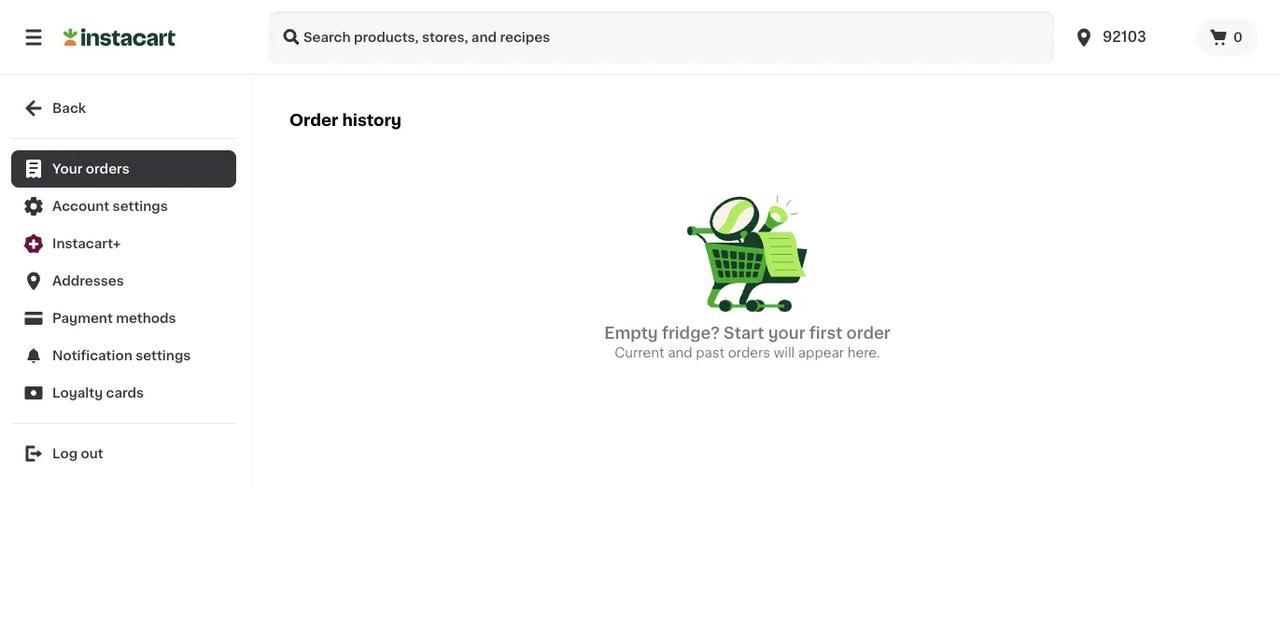 Task type: locate. For each thing, give the bounding box(es) containing it.
account settings link
[[11, 188, 236, 225]]

log out link
[[11, 435, 236, 472]]

settings down methods
[[136, 349, 191, 362]]

settings
[[113, 200, 168, 213], [136, 349, 191, 362]]

account settings
[[52, 200, 168, 213]]

0 button
[[1196, 19, 1258, 56]]

order
[[846, 326, 891, 342]]

orders down the start
[[728, 347, 771, 360]]

notification settings
[[52, 349, 191, 362]]

your orders
[[52, 162, 130, 176]]

and
[[668, 347, 692, 360]]

payment methods
[[52, 312, 176, 325]]

1 vertical spatial orders
[[728, 347, 771, 360]]

payment methods link
[[11, 300, 236, 337]]

loyalty
[[52, 387, 103, 400]]

settings up instacart+ link
[[113, 200, 168, 213]]

2 92103 button from the left
[[1073, 11, 1185, 63]]

orders inside empty fridge? start your first order current and past orders will appear here.
[[728, 347, 771, 360]]

settings for notification settings
[[136, 349, 191, 362]]

orders
[[86, 162, 130, 176], [728, 347, 771, 360]]

0 horizontal spatial orders
[[86, 162, 130, 176]]

0 vertical spatial settings
[[113, 200, 168, 213]]

order history
[[289, 113, 402, 128]]

orders up account settings
[[86, 162, 130, 176]]

None search field
[[269, 11, 1054, 63]]

1 horizontal spatial orders
[[728, 347, 771, 360]]

notification
[[52, 349, 132, 362]]

payment
[[52, 312, 113, 325]]

92103 button
[[1062, 11, 1196, 63], [1073, 11, 1185, 63]]

1 vertical spatial settings
[[136, 349, 191, 362]]

log out
[[52, 447, 103, 460]]

back
[[52, 102, 86, 115]]

history
[[342, 113, 402, 128]]

1 92103 button from the left
[[1062, 11, 1196, 63]]

empty
[[604, 326, 658, 342]]

loyalty cards
[[52, 387, 144, 400]]

out
[[81, 447, 103, 460]]

back link
[[11, 90, 236, 127]]

instacart logo image
[[63, 26, 176, 49]]

cards
[[106, 387, 144, 400]]



Task type: describe. For each thing, give the bounding box(es) containing it.
account
[[52, 200, 109, 213]]

0 vertical spatial orders
[[86, 162, 130, 176]]

here.
[[848, 347, 880, 360]]

order
[[289, 113, 338, 128]]

instacart+
[[52, 237, 121, 250]]

log
[[52, 447, 78, 460]]

settings for account settings
[[113, 200, 168, 213]]

will
[[774, 347, 795, 360]]

first
[[809, 326, 843, 342]]

addresses
[[52, 275, 124, 288]]

empty fridge? start your first order current and past orders will appear here.
[[604, 326, 891, 360]]

notification settings link
[[11, 337, 236, 374]]

your
[[52, 162, 83, 176]]

methods
[[116, 312, 176, 325]]

your orders link
[[11, 150, 236, 188]]

appear
[[798, 347, 844, 360]]

instacart+ link
[[11, 225, 236, 262]]

current
[[615, 347, 664, 360]]

Search field
[[269, 11, 1054, 63]]

92103
[[1103, 30, 1147, 44]]

your
[[768, 326, 806, 342]]

start
[[724, 326, 764, 342]]

0
[[1234, 31, 1243, 44]]

loyalty cards link
[[11, 374, 236, 412]]

fridge?
[[662, 326, 720, 342]]

past
[[696, 347, 725, 360]]

addresses link
[[11, 262, 236, 300]]



Task type: vqa. For each thing, say whether or not it's contained in the screenshot.
Product group containing Request
no



